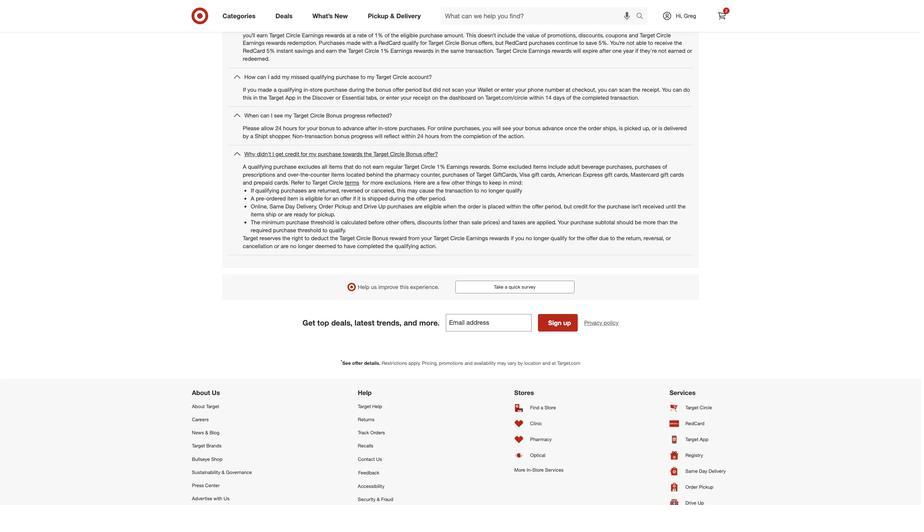 Task type: locate. For each thing, give the bounding box(es) containing it.
pickup down an
[[335, 203, 352, 210]]

us right contact
[[376, 457, 382, 463]]

i left the get
[[273, 151, 274, 157]]

or inside target circle earnings rewards are a benefit of the target circle loyalty program. every time you use a non-redcard form of payment and identify yourself as a target circle member, you'll earn target circle earnings rewards at a rate of 1% of the eligible purchase amount. this doesn't include the value of promotions, discounts, coupons and target circle earnings rewards redemption. purchases made with a redcard qualify for target circle bonus offers, but redcard purchases continue to save 5%. you're not able to receive the redcard 5% instant savings and earn the target circle 1% earnings rewards in the same transaction. target circle earnings rewards will expire after one year if they're not earned or redeemed.
[[687, 47, 692, 54]]

rewards inside terms for more exclusions. here are a few other things to keep in mind: if qualifying purchases are returned, reversed or canceled, this may cause the transaction to no longer qualify a pre-ordered item is eligible for an offer if it is shipped during the offer period. online, same day delivery, order pickup and drive up purchases are eligible when the order is placed within the offer period, but credit for the purchase isn't received until the items ship or are ready for pickup. the minimum purchase threshold is calculated before other offers, discounts (other than sale prices) and taxes are applied. your purchase subtotal should be more than the required purchase threshold to qualify. target reserves the right to deduct the target circle bonus reward from your target circle earnings rewards if you no longer qualify for the offer due to the return, reversal, or cancellation or are no longer deemed to have completed the qualifying action.
[[490, 235, 509, 242]]

terms for more exclusions. here are a few other things to keep in mind: if qualifying purchases are returned, reversed or canceled, this may cause the transaction to no longer qualify a pre-ordered item is eligible for an offer if it is shipped during the offer period. online, same day delivery, order pickup and drive up purchases are eligible when the order is placed within the offer period, but credit for the purchase isn't received until the items ship or are ready for pickup. the minimum purchase threshold is calculated before other offers, discounts (other than sale prices) and taxes are applied. your purchase subtotal should be more than the required purchase threshold to qualify. target reserves the right to deduct the target circle bonus reward from your target circle earnings rewards if you no longer qualify for the offer due to the return, reversal, or cancellation or are no longer deemed to have completed the qualifying action.
[[243, 179, 686, 250]]

1 vertical spatial do
[[355, 163, 362, 170]]

None text field
[[446, 314, 532, 332]]

discounts,
[[579, 32, 604, 38]]

exclusions.
[[385, 179, 412, 186]]

0 horizontal spatial completed
[[357, 243, 384, 250]]

deals
[[276, 12, 293, 20]]

canceled,
[[371, 187, 395, 194]]

at down benefit
[[347, 32, 351, 38]]

may inside terms for more exclusions. here are a few other things to keep in mind: if qualifying purchases are returned, reversed or canceled, this may cause the transaction to no longer qualify a pre-ordered item is eligible for an offer if it is shipped during the offer period. online, same day delivery, order pickup and drive up purchases are eligible when the order is placed within the offer period, but credit for the purchase isn't received until the items ship or are ready for pickup. the minimum purchase threshold is calculated before other offers, discounts (other than sale prices) and taxes are applied. your purchase subtotal should be more than the required purchase threshold to qualify. target reserves the right to deduct the target circle bonus reward from your target circle earnings rewards if you no longer qualify for the offer due to the return, reversal, or cancellation or are no longer deemed to have completed the qualifying action.
[[407, 187, 418, 194]]

reversal,
[[644, 235, 665, 242]]

3 gift from the left
[[661, 171, 669, 178]]

1 vertical spatial qualify
[[506, 187, 522, 194]]

and up discounts,
[[574, 24, 583, 30]]

store
[[310, 86, 323, 93], [385, 125, 398, 131]]

item
[[287, 195, 298, 202]]

find
[[530, 405, 540, 411]]

about for about target
[[192, 404, 205, 410]]

credit right period,
[[574, 203, 588, 210]]

0 horizontal spatial enter
[[386, 94, 399, 101]]

0 vertical spatial help
[[358, 284, 370, 291]]

services up target circle
[[670, 389, 696, 397]]

cards.
[[274, 179, 289, 186]]

action. inside terms for more exclusions. here are a few other things to keep in mind: if qualifying purchases are returned, reversed or canceled, this may cause the transaction to no longer qualify a pre-ordered item is eligible for an offer if it is shipped during the offer period. online, same day delivery, order pickup and drive up purchases are eligible when the order is placed within the offer period, but credit for the purchase isn't received until the items ship or are ready for pickup. the minimum purchase threshold is calculated before other offers, discounts (other than sale prices) and taxes are applied. your purchase subtotal should be more than the required purchase threshold to qualify. target reserves the right to deduct the target circle bonus reward from your target circle earnings rewards if you no longer qualify for the offer due to the return, reversal, or cancellation or are no longer deemed to have completed the qualifying action.
[[420, 243, 437, 250]]

0 horizontal spatial credit
[[285, 151, 299, 157]]

for down "delivery,"
[[309, 211, 316, 218]]

1 horizontal spatial earn
[[326, 47, 337, 54]]

store
[[545, 405, 556, 411], [533, 467, 544, 473]]

coupons
[[606, 32, 628, 38]]

for left an
[[325, 195, 331, 202]]

2 horizontal spatial but
[[564, 203, 572, 210]]

transaction.
[[611, 94, 640, 101]]

get
[[276, 151, 284, 157]]

security & fraud link
[[358, 493, 409, 506]]

this inside if you made a qualifying in-store purchase during the bonus offer period but did not scan your wallet or enter your phone number at checkout, you can scan the receipt. you can do this in the target app in the discover or essential tabs, or enter your receipt on the dashboard on target.com/circle within 14 days of the completed transaction.
[[243, 94, 252, 101]]

0 horizontal spatial pickup
[[335, 203, 352, 210]]

1 horizontal spatial action.
[[508, 133, 525, 139]]

1 vertical spatial made
[[258, 86, 272, 93]]

if inside if you made a qualifying in-store purchase during the bonus offer period but did not scan your wallet or enter your phone number at checkout, you can scan the receipt. you can do this in the target app in the discover or essential tabs, or enter your receipt on the dashboard on target.com/circle within 14 days of the completed transaction.
[[243, 86, 246, 93]]

able
[[636, 40, 647, 46]]

progress
[[344, 112, 366, 119], [351, 133, 373, 139]]

target down add
[[269, 94, 284, 101]]

1 vertical spatial from
[[408, 235, 420, 242]]

purchase inside a qualifying purchase excludes all items that do not earn regular target circle 1% earnings rewards. some excluded items include adult beverage purchases, purchases of prescriptions and over-the-counter items located behind the pharmacy counter, purchases of target giftcards, visa gift cards, american express gift cards, mastercard gift cards and prepaid cards. refer to target circle
[[274, 163, 297, 170]]

longer down right
[[298, 243, 314, 250]]

do up located
[[355, 163, 362, 170]]

hi, greg
[[676, 12, 696, 19]]

include
[[498, 32, 516, 38], [548, 163, 566, 170]]

about inside about target "link"
[[192, 404, 205, 410]]

purchase inside if you made a qualifying in-store purchase during the bonus offer period but did not scan your wallet or enter your phone number at checkout, you can scan the receipt. you can do this in the target app in the discover or essential tabs, or enter your receipt on the dashboard on target.com/circle within 14 days of the completed transaction.
[[324, 86, 347, 93]]

is right ships,
[[619, 125, 623, 131]]

returns
[[358, 417, 375, 423]]

1 vertical spatial earn
[[326, 47, 337, 54]]

missed
[[291, 73, 309, 80]]

american
[[558, 171, 582, 178]]

eligible down period.
[[424, 203, 442, 210]]

purchases, inside a qualifying purchase excludes all items that do not earn regular target circle 1% earnings rewards. some excluded items include adult beverage purchases, purchases of prescriptions and over-the-counter items located behind the pharmacy counter, purchases of target giftcards, visa gift cards, american express gift cards, mastercard gift cards and prepaid cards. refer to target circle
[[606, 163, 634, 170]]

store inside please allow 24 hours for your bonus to advance after in-store purchases. for online purchases, you will see your bonus advance once the order ships, is picked up, or is delivered by a shipt shopper. non-transaction bonus progress will reflect within 24 hours from the completion of the action.
[[385, 125, 398, 131]]

order
[[588, 125, 602, 131], [468, 203, 481, 210]]

center
[[205, 483, 220, 489]]

0 vertical spatial progress
[[344, 112, 366, 119]]

see down target.com/circle
[[502, 125, 511, 131]]

non-
[[496, 24, 507, 30]]

progress down essential
[[344, 112, 366, 119]]

not inside a qualifying purchase excludes all items that do not earn regular target circle 1% earnings rewards. some excluded items include adult beverage purchases, purchases of prescriptions and over-the-counter items located behind the pharmacy counter, purchases of target giftcards, visa gift cards, american express gift cards, mastercard gift cards and prepaid cards. refer to target circle
[[363, 163, 371, 170]]

0 horizontal spatial order
[[319, 203, 333, 210]]

1 vertical spatial store
[[533, 467, 544, 473]]

0 horizontal spatial action.
[[420, 243, 437, 250]]

the down checkout,
[[573, 94, 581, 101]]

0 horizontal spatial cards,
[[541, 171, 556, 178]]

completion
[[463, 133, 491, 139]]

1 vertical spatial order
[[468, 203, 481, 210]]

or right wallet
[[495, 86, 500, 93]]

within inside please allow 24 hours for your bonus to advance after in-store purchases. for online purchases, you will see your bonus advance once the order ships, is picked up, or is delivered by a shipt shopper. non-transaction bonus progress will reflect within 24 hours from the completion of the action.
[[401, 133, 416, 139]]

1 horizontal spatial 24
[[418, 133, 424, 139]]

2 vertical spatial eligible
[[424, 203, 442, 210]]

bonus up tabs,
[[376, 86, 391, 93]]

0 horizontal spatial do
[[355, 163, 362, 170]]

number
[[545, 86, 564, 93]]

rewards down program.
[[414, 47, 434, 54]]

longer down applied.
[[534, 235, 549, 242]]

receipt.
[[642, 86, 661, 93]]

2 horizontal spatial pickup
[[699, 485, 714, 491]]

0 vertical spatial at
[[347, 32, 351, 38]]

same
[[270, 203, 284, 210], [686, 469, 698, 475]]

earnings left rewards?
[[301, 11, 323, 18]]

qualify inside target circle earnings rewards are a benefit of the target circle loyalty program. every time you use a non-redcard form of payment and identify yourself as a target circle member, you'll earn target circle earnings rewards at a rate of 1% of the eligible purchase amount. this doesn't include the value of promotions, discounts, coupons and target circle earnings rewards redemption. purchases made with a redcard qualify for target circle bonus offers, but redcard purchases continue to save 5%. you're not able to receive the redcard 5% instant savings and earn the target circle 1% earnings rewards in the same transaction. target circle earnings rewards will expire after one year if they're not earned or redeemed.
[[402, 40, 419, 46]]

help for help
[[358, 389, 372, 397]]

ships,
[[603, 125, 618, 131]]

0 vertical spatial see
[[274, 112, 283, 119]]

delivery up order pickup
[[709, 469, 726, 475]]

target down news
[[192, 443, 205, 449]]

if right year
[[636, 47, 639, 54]]

from inside please allow 24 hours for your bonus to advance after in-store purchases. for online purchases, you will see your bonus advance once the order ships, is picked up, or is delivered by a shipt shopper. non-transaction bonus progress will reflect within 24 hours from the completion of the action.
[[441, 133, 452, 139]]

1% inside a qualifying purchase excludes all items that do not earn regular target circle 1% earnings rewards. some excluded items include adult beverage purchases, purchases of prescriptions and over-the-counter items located behind the pharmacy counter, purchases of target giftcards, visa gift cards, american express gift cards, mastercard gift cards and prepaid cards. refer to target circle
[[437, 163, 445, 170]]

up
[[564, 319, 571, 327]]

enter
[[501, 86, 514, 93], [386, 94, 399, 101]]

2 on from the left
[[478, 94, 484, 101]]

2 advance from the left
[[542, 125, 563, 131]]

in- inside please allow 24 hours for your bonus to advance after in-store purchases. for online purchases, you will see your bonus advance once the order ships, is picked up, or is delivered by a shipt shopper. non-transaction bonus progress will reflect within 24 hours from the completion of the action.
[[378, 125, 385, 131]]

from inside terms for more exclusions. here are a few other things to keep in mind: if qualifying purchases are returned, reversed or canceled, this may cause the transaction to no longer qualify a pre-ordered item is eligible for an offer if it is shipped during the offer period. online, same day delivery, order pickup and drive up purchases are eligible when the order is placed within the offer period, but credit for the purchase isn't received until the items ship or are ready for pickup. the minimum purchase threshold is calculated before other offers, discounts (other than sale prices) and taxes are applied. your purchase subtotal should be more than the required purchase threshold to qualify. target reserves the right to deduct the target circle bonus reward from your target circle earnings rewards if you no longer qualify for the offer due to the return, reversal, or cancellation or are no longer deemed to have completed the qualifying action.
[[408, 235, 420, 242]]

in left the same on the top of the page
[[435, 47, 440, 54]]

0 horizontal spatial at
[[347, 32, 351, 38]]

0 vertical spatial store
[[545, 405, 556, 411]]

target down search
[[637, 24, 653, 30]]

and down as
[[629, 32, 638, 38]]

same down registry
[[686, 469, 698, 475]]

are right taxes
[[528, 219, 535, 226]]

in-
[[527, 467, 533, 473]]

2 vertical spatial within
[[507, 203, 521, 210]]

0 vertical spatial if
[[243, 86, 246, 93]]

qualify.
[[329, 227, 346, 234]]

receipt
[[413, 94, 431, 101]]

5%
[[267, 47, 275, 54]]

a left "few"
[[437, 179, 440, 186]]

by right vary
[[518, 360, 523, 366]]

i for see
[[271, 112, 273, 119]]

target up pharmacy
[[404, 163, 419, 170]]

1 vertical spatial day
[[699, 469, 708, 475]]

you up completion
[[482, 125, 491, 131]]

or down reserves
[[274, 243, 279, 250]]

a
[[243, 163, 246, 170], [251, 195, 254, 202]]

the up taxes
[[523, 203, 531, 210]]

1 horizontal spatial advance
[[542, 125, 563, 131]]

excluded
[[509, 163, 532, 170]]

you inside terms for more exclusions. here are a few other things to keep in mind: if qualifying purchases are returned, reversed or canceled, this may cause the transaction to no longer qualify a pre-ordered item is eligible for an offer if it is shipped during the offer period. online, same day delivery, order pickup and drive up purchases are eligible when the order is placed within the offer period, but credit for the purchase isn't received until the items ship or are ready for pickup. the minimum purchase threshold is calculated before other offers, discounts (other than sale prices) and taxes are applied. your purchase subtotal should be more than the required purchase threshold to qualify. target reserves the right to deduct the target circle bonus reward from your target circle earnings rewards if you no longer qualify for the offer due to the return, reversal, or cancellation or are no longer deemed to have completed the qualifying action.
[[515, 235, 524, 242]]

deduct
[[311, 235, 329, 242]]

after inside target circle earnings rewards are a benefit of the target circle loyalty program. every time you use a non-redcard form of payment and identify yourself as a target circle member, you'll earn target circle earnings rewards at a rate of 1% of the eligible purchase amount. this doesn't include the value of promotions, discounts, coupons and target circle earnings rewards redemption. purchases made with a redcard qualify for target circle bonus offers, but redcard purchases continue to save 5%. you're not able to receive the redcard 5% instant savings and earn the target circle 1% earnings rewards in the same transaction. target circle earnings rewards will expire after one year if they're not earned or redeemed.
[[600, 47, 611, 54]]

to inside a qualifying purchase excludes all items that do not earn regular target circle 1% earnings rewards. some excluded items include adult beverage purchases, purchases of prescriptions and over-the-counter items located behind the pharmacy counter, purchases of target giftcards, visa gift cards, american express gift cards, mastercard gift cards and prepaid cards. refer to target circle
[[306, 179, 311, 186]]

do inside if you made a qualifying in-store purchase during the bonus offer period but did not scan your wallet or enter your phone number at checkout, you can scan the receipt. you can do this in the target app in the discover or essential tabs, or enter your receipt on the dashboard on target.com/circle within 14 days of the completed transaction.
[[684, 86, 690, 93]]

you right checkout,
[[598, 86, 607, 93]]

1 horizontal spatial completed
[[582, 94, 609, 101]]

0 vertical spatial more
[[371, 179, 383, 186]]

bonus down the before
[[372, 235, 388, 242]]

redcard link
[[670, 416, 729, 432]]

why didn't i get credit for my purchase towards the target circle bonus offer?
[[244, 151, 438, 157]]

for up non-
[[299, 125, 305, 131]]

0 vertical spatial us
[[212, 389, 220, 397]]

purchases, up completion
[[454, 125, 481, 131]]

1 horizontal spatial credit
[[574, 203, 588, 210]]

0 horizontal spatial after
[[365, 125, 377, 131]]

0 horizontal spatial transaction
[[305, 133, 333, 139]]

cancellation
[[243, 243, 273, 250]]

1 horizontal spatial may
[[497, 360, 506, 366]]

1 horizontal spatial delivery
[[709, 469, 726, 475]]

target up the cancellation
[[243, 235, 258, 242]]

transaction
[[305, 133, 333, 139], [445, 187, 473, 194]]

payment
[[550, 24, 572, 30]]

about for about us
[[192, 389, 210, 397]]

2 horizontal spatial us
[[376, 457, 382, 463]]

during inside terms for more exclusions. here are a few other things to keep in mind: if qualifying purchases are returned, reversed or canceled, this may cause the transaction to no longer qualify a pre-ordered item is eligible for an offer if it is shipped during the offer period. online, same day delivery, order pickup and drive up purchases are eligible when the order is placed within the offer period, but credit for the purchase isn't received until the items ship or are ready for pickup. the minimum purchase threshold is calculated before other offers, discounts (other than sale prices) and taxes are applied. your purchase subtotal should be more than the required purchase threshold to qualify. target reserves the right to deduct the target circle bonus reward from your target circle earnings rewards if you no longer qualify for the offer due to the return, reversal, or cancellation or are no longer deemed to have completed the qualifying action.
[[389, 195, 405, 202]]

a right 'use'
[[491, 24, 494, 30]]

purchases down value
[[529, 40, 555, 46]]

are left ready
[[285, 211, 292, 218]]

0 vertical spatial pickup
[[368, 12, 389, 20]]

account?
[[409, 73, 432, 80]]

app inside if you made a qualifying in-store purchase during the bonus offer period but did not scan your wallet or enter your phone number at checkout, you can scan the receipt. you can do this in the target app in the discover or essential tabs, or enter your receipt on the dashboard on target.com/circle within 14 days of the completed transaction.
[[285, 94, 296, 101]]

target down (other
[[434, 235, 449, 242]]

not down receive
[[659, 47, 667, 54]]

restrictions
[[382, 360, 407, 366]]

offer inside * see offer details. restrictions apply. pricing, promotions and availability may vary by location and at target.com
[[352, 360, 363, 366]]

offer right an
[[340, 195, 352, 202]]

rewards?
[[324, 11, 347, 18]]

order up sale
[[468, 203, 481, 210]]

excludes
[[298, 163, 320, 170]]

1 vertical spatial app
[[700, 437, 709, 443]]

of inside please allow 24 hours for your bonus to advance after in-store purchases. for online purchases, you will see your bonus advance once the order ships, is picked up, or is delivered by a shipt shopper. non-transaction bonus progress will reflect within 24 hours from the completion of the action.
[[493, 133, 497, 139]]

transaction down when can i see my target circle bonus progress reflected?
[[305, 133, 333, 139]]

1 horizontal spatial include
[[548, 163, 566, 170]]

earnings inside a qualifying purchase excludes all items that do not earn regular target circle 1% earnings rewards. some excluded items include adult beverage purchases, purchases of prescriptions and over-the-counter items located behind the pharmacy counter, purchases of target giftcards, visa gift cards, american express gift cards, mastercard gift cards and prepaid cards. refer to target circle
[[447, 163, 469, 170]]

24 down purchases.
[[418, 133, 424, 139]]

with down press center link
[[214, 496, 222, 502]]

delivery up loyalty
[[396, 12, 421, 20]]

2 about from the top
[[192, 404, 205, 410]]

0 horizontal spatial made
[[258, 86, 272, 93]]

0 vertical spatial day
[[286, 203, 295, 210]]

same inside terms for more exclusions. here are a few other things to keep in mind: if qualifying purchases are returned, reversed or canceled, this may cause the transaction to no longer qualify a pre-ordered item is eligible for an offer if it is shipped during the offer period. online, same day delivery, order pickup and drive up purchases are eligible when the order is placed within the offer period, but credit for the purchase isn't received until the items ship or are ready for pickup. the minimum purchase threshold is calculated before other offers, discounts (other than sale prices) and taxes are applied. your purchase subtotal should be more than the required purchase threshold to qualify. target reserves the right to deduct the target circle bonus reward from your target circle earnings rewards if you no longer qualify for the offer due to the return, reversal, or cancellation or are no longer deemed to have completed the qualifying action.
[[270, 203, 284, 210]]

hours down for
[[425, 133, 439, 139]]

1 horizontal spatial a
[[251, 195, 254, 202]]

1 horizontal spatial order
[[588, 125, 602, 131]]

2 horizontal spatial eligible
[[424, 203, 442, 210]]

bonus inside if you made a qualifying in-store purchase during the bonus offer period but did not scan your wallet or enter your phone number at checkout, you can scan the receipt. you can do this in the target app in the discover or essential tabs, or enter your receipt on the dashboard on target.com/circle within 14 days of the completed transaction.
[[376, 86, 391, 93]]

required
[[251, 227, 272, 234]]

us for contact us
[[376, 457, 382, 463]]

value
[[527, 32, 540, 38]]

may left vary
[[497, 360, 506, 366]]

& for blog
[[205, 430, 208, 436]]

about up about target
[[192, 389, 210, 397]]

bonus inside target circle earnings rewards are a benefit of the target circle loyalty program. every time you use a non-redcard form of payment and identify yourself as a target circle member, you'll earn target circle earnings rewards at a rate of 1% of the eligible purchase amount. this doesn't include the value of promotions, discounts, coupons and target circle earnings rewards redemption. purchases made with a redcard qualify for target circle bonus offers, but redcard purchases continue to save 5%. you're not able to receive the redcard 5% instant savings and earn the target circle 1% earnings rewards in the same transaction. target circle earnings rewards will expire after one year if they're not earned or redeemed.
[[461, 40, 477, 46]]

a down add
[[274, 86, 277, 93]]

order inside terms for more exclusions. here are a few other things to keep in mind: if qualifying purchases are returned, reversed or canceled, this may cause the transaction to no longer qualify a pre-ordered item is eligible for an offer if it is shipped during the offer period. online, same day delivery, order pickup and drive up purchases are eligible when the order is placed within the offer period, but credit for the purchase isn't received until the items ship or are ready for pickup. the minimum purchase threshold is calculated before other offers, discounts (other than sale prices) and taxes are applied. your purchase subtotal should be more than the required purchase threshold to qualify. target reserves the right to deduct the target circle bonus reward from your target circle earnings rewards if you no longer qualify for the offer due to the return, reversal, or cancellation or are no longer deemed to have completed the qualifying action.
[[468, 203, 481, 210]]

i for add
[[268, 73, 269, 80]]

2 gift from the left
[[605, 171, 613, 178]]

1 about from the top
[[192, 389, 210, 397]]

2 horizontal spatial at
[[566, 86, 571, 93]]

redcard down pickup & delivery
[[379, 40, 401, 46]]

cards
[[670, 171, 684, 178]]

0 horizontal spatial with
[[214, 496, 222, 502]]

to inside please allow 24 hours for your bonus to advance after in-store purchases. for online purchases, you will see your bonus advance once the order ships, is picked up, or is delivered by a shipt shopper. non-transaction bonus progress will reflect within 24 hours from the completion of the action.
[[336, 125, 341, 131]]

1 vertical spatial a
[[251, 195, 254, 202]]

you're
[[610, 40, 625, 46]]

in inside terms for more exclusions. here are a few other things to keep in mind: if qualifying purchases are returned, reversed or canceled, this may cause the transaction to no longer qualify a pre-ordered item is eligible for an offer if it is shipped during the offer period. online, same day delivery, order pickup and drive up purchases are eligible when the order is placed within the offer period, but credit for the purchase isn't received until the items ship or are ready for pickup. the minimum purchase threshold is calculated before other offers, discounts (other than sale prices) and taxes are applied. your purchase subtotal should be more than the required purchase threshold to qualify. target reserves the right to deduct the target circle bonus reward from your target circle earnings rewards if you no longer qualify for the offer due to the return, reversal, or cancellation or are no longer deemed to have completed the qualifying action.
[[503, 179, 508, 186]]

0 horizontal spatial hours
[[283, 125, 297, 131]]

other
[[452, 179, 465, 186], [386, 219, 399, 226]]

apply.
[[409, 360, 421, 366]]

delivery for pickup & delivery
[[396, 12, 421, 20]]

1 vertical spatial order
[[686, 485, 698, 491]]

0 horizontal spatial purchases,
[[454, 125, 481, 131]]

the up tabs,
[[366, 86, 374, 93]]

credit right the get
[[285, 151, 299, 157]]

completed inside terms for more exclusions. here are a few other things to keep in mind: if qualifying purchases are returned, reversed or canceled, this may cause the transaction to no longer qualify a pre-ordered item is eligible for an offer if it is shipped during the offer period. online, same day delivery, order pickup and drive up purchases are eligible when the order is placed within the offer period, but credit for the purchase isn't received until the items ship or are ready for pickup. the minimum purchase threshold is calculated before other offers, discounts (other than sale prices) and taxes are applied. your purchase subtotal should be more than the required purchase threshold to qualify. target reserves the right to deduct the target circle bonus reward from your target circle earnings rewards if you no longer qualify for the offer due to the return, reversal, or cancellation or are no longer deemed to have completed the qualifying action.
[[357, 243, 384, 250]]

in inside target circle earnings rewards are a benefit of the target circle loyalty program. every time you use a non-redcard form of payment and identify yourself as a target circle member, you'll earn target circle earnings rewards at a rate of 1% of the eligible purchase amount. this doesn't include the value of promotions, discounts, coupons and target circle earnings rewards redemption. purchases made with a redcard qualify for target circle bonus offers, but redcard purchases continue to save 5%. you're not able to receive the redcard 5% instant savings and earn the target circle 1% earnings rewards in the same transaction. target circle earnings rewards will expire after one year if they're not earned or redeemed.
[[435, 47, 440, 54]]

day down item
[[286, 203, 295, 210]]

0 vertical spatial i
[[268, 73, 269, 80]]

with down rate
[[362, 40, 373, 46]]

transaction inside please allow 24 hours for your bonus to advance after in-store purchases. for online purchases, you will see your bonus advance once the order ships, is picked up, or is delivered by a shipt shopper. non-transaction bonus progress will reflect within 24 hours from the completion of the action.
[[305, 133, 333, 139]]

a inside take a quick survey button
[[505, 284, 508, 290]]

the up transaction.
[[633, 86, 641, 93]]

1 horizontal spatial purchases,
[[606, 163, 634, 170]]

0 vertical spatial app
[[285, 94, 296, 101]]

* see offer details. restrictions apply. pricing, promotions and availability may vary by location and at target.com
[[341, 359, 581, 366]]

order inside terms for more exclusions. here are a few other things to keep in mind: if qualifying purchases are returned, reversed or canceled, this may cause the transaction to no longer qualify a pre-ordered item is eligible for an offer if it is shipped during the offer period. online, same day delivery, order pickup and drive up purchases are eligible when the order is placed within the offer period, but credit for the purchase isn't received until the items ship or are ready for pickup. the minimum purchase threshold is calculated before other offers, discounts (other than sale prices) and taxes are applied. your purchase subtotal should be more than the required purchase threshold to qualify. target reserves the right to deduct the target circle bonus reward from your target circle earnings rewards if you no longer qualify for the offer due to the return, reversal, or cancellation or are no longer deemed to have completed the qualifying action.
[[319, 203, 333, 210]]

you
[[470, 24, 479, 30], [248, 86, 256, 93], [598, 86, 607, 93], [482, 125, 491, 131], [515, 235, 524, 242]]

1 gift from the left
[[532, 171, 540, 178]]

more right be
[[643, 219, 656, 226]]

0 horizontal spatial see
[[274, 112, 283, 119]]

do
[[684, 86, 690, 93], [355, 163, 362, 170]]

than down until
[[658, 219, 668, 226]]

but inside if you made a qualifying in-store purchase during the bonus offer period but did not scan your wallet or enter your phone number at checkout, you can scan the receipt. you can do this in the target app in the discover or essential tabs, or enter your receipt on the dashboard on target.com/circle within 14 days of the completed transaction.
[[423, 86, 432, 93]]

feedback
[[358, 470, 379, 476]]

0 horizontal spatial but
[[423, 86, 432, 93]]

gift right visa
[[532, 171, 540, 178]]

0 horizontal spatial within
[[401, 133, 416, 139]]

store for in-
[[533, 467, 544, 473]]

items down online,
[[251, 211, 264, 218]]

at right the number
[[566, 86, 571, 93]]

1 horizontal spatial hours
[[425, 133, 439, 139]]

than
[[459, 219, 470, 226], [658, 219, 668, 226]]

made
[[347, 40, 361, 46], [258, 86, 272, 93]]

target down rate
[[348, 47, 363, 54]]

greg
[[684, 12, 696, 19]]

the inside dropdown button
[[364, 151, 372, 157]]

made inside target circle earnings rewards are a benefit of the target circle loyalty program. every time you use a non-redcard form of payment and identify yourself as a target circle member, you'll earn target circle earnings rewards at a rate of 1% of the eligible purchase amount. this doesn't include the value of promotions, discounts, coupons and target circle earnings rewards redemption. purchases made with a redcard qualify for target circle bonus offers, but redcard purchases continue to save 5%. you're not able to receive the redcard 5% instant savings and earn the target circle 1% earnings rewards in the same transaction. target circle earnings rewards will expire after one year if they're not earned or redeemed.
[[347, 40, 361, 46]]

1 horizontal spatial enter
[[501, 86, 514, 93]]

0 horizontal spatial if
[[243, 86, 246, 93]]

0 horizontal spatial store
[[310, 86, 323, 93]]

1 horizontal spatial offers,
[[479, 40, 494, 46]]

a down the please
[[250, 133, 253, 139]]

use
[[481, 24, 490, 30]]

1 vertical spatial eligible
[[305, 195, 323, 202]]

bonus
[[376, 86, 391, 93], [319, 125, 335, 131], [525, 125, 541, 131], [334, 133, 350, 139]]

you up this
[[470, 24, 479, 30]]

for down the behind
[[362, 179, 369, 186]]

wallet
[[478, 86, 493, 93]]

1 horizontal spatial see
[[502, 125, 511, 131]]

0 vertical spatial after
[[600, 47, 611, 54]]

sign up
[[548, 319, 571, 327]]

when
[[443, 203, 457, 210]]

more down the behind
[[371, 179, 383, 186]]

0 vertical spatial other
[[452, 179, 465, 186]]

1 horizontal spatial cards,
[[614, 171, 629, 178]]

0 horizontal spatial gift
[[532, 171, 540, 178]]

0 vertical spatial transaction
[[305, 133, 333, 139]]

offers, up reward
[[401, 219, 416, 226]]

will
[[573, 47, 581, 54], [493, 125, 501, 131], [375, 133, 383, 139]]

advance left once
[[542, 125, 563, 131]]

this down the exclusions.
[[397, 187, 406, 194]]

purchases, up 'mastercard'
[[606, 163, 634, 170]]

made inside if you made a qualifying in-store purchase during the bonus offer period but did not scan your wallet or enter your phone number at checkout, you can scan the receipt. you can do this in the target app in the discover or essential tabs, or enter your receipt on the dashboard on target.com/circle within 14 days of the completed transaction.
[[258, 86, 272, 93]]

target inside if you made a qualifying in-store purchase during the bonus offer period but did not scan your wallet or enter your phone number at checkout, you can scan the receipt. you can do this in the target app in the discover or essential tabs, or enter your receipt on the dashboard on target.com/circle within 14 days of the completed transaction.
[[269, 94, 284, 101]]

1 cards, from the left
[[541, 171, 556, 178]]

by
[[243, 133, 249, 139], [518, 360, 523, 366]]

registry
[[686, 453, 703, 459]]

1 vertical spatial progress
[[351, 133, 373, 139]]

1 vertical spatial same
[[686, 469, 698, 475]]

on
[[432, 94, 438, 101], [478, 94, 484, 101]]

qualifying down prepaid
[[255, 187, 279, 194]]

bullseye shop link
[[192, 453, 252, 466]]

1 vertical spatial delivery
[[709, 469, 726, 475]]

applied.
[[537, 219, 557, 226]]

and left availability
[[465, 360, 473, 366]]

due
[[599, 235, 609, 242]]

1 horizontal spatial store
[[385, 125, 398, 131]]

they're
[[640, 47, 657, 54]]

0 vertical spatial do
[[684, 86, 690, 93]]

it
[[358, 195, 361, 202]]

0 vertical spatial hours
[[283, 125, 297, 131]]

2 vertical spatial if
[[511, 235, 514, 242]]

qualifying inside a qualifying purchase excludes all items that do not earn regular target circle 1% earnings rewards. some excluded items include adult beverage purchases, purchases of prescriptions and over-the-counter items located behind the pharmacy counter, purchases of target giftcards, visa gift cards, american express gift cards, mastercard gift cards and prepaid cards. refer to target circle
[[248, 163, 272, 170]]

rate
[[357, 32, 367, 38]]

1 vertical spatial help
[[358, 389, 372, 397]]

are left 'returned,' at top
[[308, 187, 316, 194]]

target down the counter
[[312, 179, 328, 186]]

discover
[[312, 94, 334, 101]]

scan up transaction.
[[619, 86, 631, 93]]

items
[[329, 163, 343, 170], [533, 163, 547, 170], [331, 171, 345, 178], [251, 211, 264, 218]]

1 on from the left
[[432, 94, 438, 101]]

0 vertical spatial made
[[347, 40, 361, 46]]

more
[[515, 467, 526, 473]]

store for a
[[545, 405, 556, 411]]

&
[[390, 12, 395, 20], [205, 430, 208, 436], [222, 470, 225, 476], [377, 497, 380, 503]]

registry link
[[670, 448, 729, 464]]

1 vertical spatial offers,
[[401, 219, 416, 226]]

or right discover
[[336, 94, 341, 101]]

cards, left 'mastercard'
[[614, 171, 629, 178]]

online,
[[251, 203, 268, 210]]

and up cards.
[[277, 171, 286, 178]]

1 horizontal spatial store
[[545, 405, 556, 411]]

1 vertical spatial pickup
[[335, 203, 352, 210]]

0 vertical spatial this
[[243, 94, 252, 101]]

for inside please allow 24 hours for your bonus to advance after in-store purchases. for online purchases, you will see your bonus advance once the order ships, is picked up, or is delivered by a shipt shopper. non-transaction bonus progress will reflect within 24 hours from the completion of the action.
[[299, 125, 305, 131]]

the
[[251, 219, 260, 226]]

target circle link
[[670, 400, 729, 416]]

once
[[565, 125, 577, 131]]

trends,
[[377, 318, 402, 328]]

target
[[268, 11, 284, 18], [243, 24, 258, 30], [369, 24, 384, 30], [637, 24, 653, 30], [269, 32, 285, 38], [640, 32, 655, 38], [429, 40, 444, 46], [348, 47, 363, 54], [376, 73, 391, 80], [269, 94, 284, 101], [294, 112, 309, 119], [374, 151, 389, 157], [404, 163, 419, 170], [476, 171, 492, 178], [312, 179, 328, 186], [243, 235, 258, 242], [340, 235, 355, 242], [434, 235, 449, 242], [206, 404, 219, 410], [358, 404, 371, 410], [686, 405, 699, 411], [686, 437, 699, 443], [192, 443, 205, 449]]

save
[[586, 40, 597, 46]]

more
[[371, 179, 383, 186], [643, 219, 656, 226]]

pickup inside terms for more exclusions. here are a few other things to keep in mind: if qualifying purchases are returned, reversed or canceled, this may cause the transaction to no longer qualify a pre-ordered item is eligible for an offer if it is shipped during the offer period. online, same day delivery, order pickup and drive up purchases are eligible when the order is placed within the offer period, but credit for the purchase isn't received until the items ship or are ready for pickup. the minimum purchase threshold is calculated before other offers, discounts (other than sale prices) and taxes are applied. your purchase subtotal should be more than the required purchase threshold to qualify. target reserves the right to deduct the target circle bonus reward from your target circle earnings rewards if you no longer qualify for the offer due to the return, reversal, or cancellation or are no longer deemed to have completed the qualifying action.
[[335, 203, 352, 210]]

1 horizontal spatial from
[[441, 133, 452, 139]]

offer down cause
[[416, 195, 428, 202]]

1 horizontal spatial but
[[496, 40, 504, 46]]

0 vertical spatial delivery
[[396, 12, 421, 20]]

deals,
[[331, 318, 353, 328]]

promotions
[[439, 360, 463, 366]]

0 horizontal spatial include
[[498, 32, 516, 38]]

during inside if you made a qualifying in-store purchase during the bonus offer period but did not scan your wallet or enter your phone number at checkout, you can scan the receipt. you can do this in the target app in the discover or essential tabs, or enter your receipt on the dashboard on target.com/circle within 14 days of the completed transaction.
[[349, 86, 365, 93]]



Task type: describe. For each thing, give the bounding box(es) containing it.
1 horizontal spatial if
[[511, 235, 514, 242]]

pharmacy
[[395, 171, 420, 178]]

my up shopper.
[[285, 112, 292, 119]]

careers
[[192, 417, 209, 423]]

& for governance
[[222, 470, 225, 476]]

0 horizontal spatial services
[[545, 467, 564, 473]]

1 vertical spatial more
[[643, 219, 656, 226]]

availability
[[474, 360, 496, 366]]

1 vertical spatial 24
[[418, 133, 424, 139]]

doesn't
[[478, 32, 496, 38]]

drive
[[364, 203, 377, 210]]

this inside terms for more exclusions. here are a few other things to keep in mind: if qualifying purchases are returned, reversed or canceled, this may cause the transaction to no longer qualify a pre-ordered item is eligible for an offer if it is shipped during the offer period. online, same day delivery, order pickup and drive up purchases are eligible when the order is placed within the offer period, but credit for the purchase isn't received until the items ship or are ready for pickup. the minimum purchase threshold is calculated before other offers, discounts (other than sale prices) and taxes are applied. your purchase subtotal should be more than the required purchase threshold to qualify. target reserves the right to deduct the target circle bonus reward from your target circle earnings rewards if you no longer qualify for the offer due to the return, reversal, or cancellation or are no longer deemed to have completed the qualifying action.
[[397, 187, 406, 194]]

include inside target circle earnings rewards are a benefit of the target circle loyalty program. every time you use a non-redcard form of payment and identify yourself as a target circle member, you'll earn target circle earnings rewards at a rate of 1% of the eligible purchase amount. this doesn't include the value of promotions, discounts, coupons and target circle earnings rewards redemption. purchases made with a redcard qualify for target circle bonus offers, but redcard purchases continue to save 5%. you're not able to receive the redcard 5% instant savings and earn the target circle 1% earnings rewards in the same transaction. target circle earnings rewards will expire after one year if they're not earned or redeemed.
[[498, 32, 516, 38]]

the down pickup & delivery link
[[391, 32, 399, 38]]

2 vertical spatial this
[[400, 284, 409, 291]]

take a quick survey
[[494, 284, 536, 290]]

by inside * see offer details. restrictions apply. pricing, promotions and availability may vary by location and at target.com
[[518, 360, 523, 366]]

to up deduct
[[323, 227, 328, 234]]

items inside terms for more exclusions. here are a few other things to keep in mind: if qualifying purchases are returned, reversed or canceled, this may cause the transaction to no longer qualify a pre-ordered item is eligible for an offer if it is shipped during the offer period. online, same day delivery, order pickup and drive up purchases are eligible when the order is placed within the offer period, but credit for the purchase isn't received until the items ship or are ready for pickup. the minimum purchase threshold is calculated before other offers, discounts (other than sale prices) and taxes are applied. your purchase subtotal should be more than the required purchase threshold to qualify. target reserves the right to deduct the target circle bonus reward from your target circle earnings rewards if you no longer qualify for the offer due to the return, reversal, or cancellation or are no longer deemed to have completed the qualifying action.
[[251, 211, 264, 218]]

to inside dropdown button
[[361, 73, 366, 80]]

bonus left once
[[525, 125, 541, 131]]

progress inside please allow 24 hours for your bonus to advance after in-store purchases. for online purchases, you will see your bonus advance once the order ships, is picked up, or is delivered by a shipt shopper. non-transaction bonus progress will reflect within 24 hours from the completion of the action.
[[351, 133, 373, 139]]

1 horizontal spatial will
[[493, 125, 501, 131]]

for up subtotal
[[589, 203, 596, 210]]

rewards up redemption.
[[299, 24, 319, 30]]

qualifying down reward
[[395, 243, 419, 250]]

promotions,
[[548, 32, 577, 38]]

orders
[[370, 430, 385, 436]]

a right as
[[633, 24, 636, 30]]

can right you
[[673, 86, 682, 93]]

target down program.
[[429, 40, 444, 46]]

non-
[[293, 133, 305, 139]]

brands
[[206, 443, 222, 449]]

my up excludes
[[309, 151, 317, 157]]

details.
[[364, 360, 381, 366]]

pharmacy
[[530, 437, 552, 443]]

target up you'll
[[243, 24, 258, 30]]

top
[[317, 318, 329, 328]]

target up the redcard link
[[686, 405, 699, 411]]

the down reward
[[385, 243, 393, 250]]

may inside * see offer details. restrictions apply. pricing, promotions and availability may vary by location and at target.com
[[497, 360, 506, 366]]

a left rate
[[353, 32, 356, 38]]

day inside terms for more exclusions. here are a few other things to keep in mind: if qualifying purchases are returned, reversed or canceled, this may cause the transaction to no longer qualify a pre-ordered item is eligible for an offer if it is shipped during the offer period. online, same day delivery, order pickup and drive up purchases are eligible when the order is placed within the offer period, but credit for the purchase isn't received until the items ship or are ready for pickup. the minimum purchase threshold is calculated before other offers, discounts (other than sale prices) and taxes are applied. your purchase subtotal should be more than the required purchase threshold to qualify. target reserves the right to deduct the target circle bonus reward from your target circle earnings rewards if you no longer qualify for the offer due to the return, reversal, or cancellation or are no longer deemed to have completed the qualifying action.
[[286, 203, 295, 210]]

2 link
[[714, 7, 731, 25]]

the up subtotal
[[598, 203, 606, 210]]

items right excluded
[[533, 163, 547, 170]]

taxes
[[513, 219, 526, 226]]

to left the keep on the right top of page
[[483, 179, 488, 186]]

dashboard
[[449, 94, 476, 101]]

qualifying inside if you made a qualifying in-store purchase during the bonus offer period but did not scan your wallet or enter your phone number at checkout, you can scan the receipt. you can do this in the target app in the discover or essential tabs, or enter your receipt on the dashboard on target.com/circle within 14 days of the completed transaction.
[[278, 86, 302, 93]]

your inside terms for more exclusions. here are a few other things to keep in mind: if qualifying purchases are returned, reversed or canceled, this may cause the transaction to no longer qualify a pre-ordered item is eligible for an offer if it is shipped during the offer period. online, same day delivery, order pickup and drive up purchases are eligible when the order is placed within the offer period, but credit for the purchase isn't received until the items ship or are ready for pickup. the minimum purchase threshold is calculated before other offers, discounts (other than sale prices) and taxes are applied. your purchase subtotal should be more than the required purchase threshold to qualify. target reserves the right to deduct the target circle bonus reward from your target circle earnings rewards if you no longer qualify for the offer due to the return, reversal, or cancellation or are no longer deemed to have completed the qualifying action.
[[421, 235, 432, 242]]

up,
[[643, 125, 650, 131]]

1 than from the left
[[459, 219, 470, 226]]

prices)
[[483, 219, 500, 226]]

earnings down loyalty
[[391, 47, 412, 54]]

after inside please allow 24 hours for your bonus to advance after in-store purchases. for online purchases, you will see your bonus advance once the order ships, is picked up, or is delivered by a shipt shopper. non-transaction bonus progress will reflect within 24 hours from the completion of the action.
[[365, 125, 377, 131]]

target up 5%
[[269, 32, 285, 38]]

counter
[[311, 171, 330, 178]]

about target
[[192, 404, 219, 410]]

you'll
[[243, 32, 255, 38]]

the down until
[[670, 219, 678, 226]]

can up transaction.
[[609, 86, 618, 93]]

What can we help you find? suggestions appear below search field
[[440, 7, 638, 25]]

target up have
[[340, 235, 355, 242]]

track orders
[[358, 430, 385, 436]]

delivery for same day delivery
[[709, 469, 726, 475]]

the up allow
[[259, 94, 267, 101]]

purchase down ready
[[286, 219, 309, 226]]

or up shipped
[[365, 187, 370, 194]]

a inside please allow 24 hours for your bonus to advance after in-store purchases. for online purchases, you will see your bonus advance once the order ships, is picked up, or is delivered by a shipt shopper. non-transaction bonus progress will reflect within 24 hours from the completion of the action.
[[250, 133, 253, 139]]

eligible inside target circle earnings rewards are a benefit of the target circle loyalty program. every time you use a non-redcard form of payment and identify yourself as a target circle member, you'll earn target circle earnings rewards at a rate of 1% of the eligible purchase amount. this doesn't include the value of promotions, discounts, coupons and target circle earnings rewards redemption. purchases made with a redcard qualify for target circle bonus offers, but redcard purchases continue to save 5%. you're not able to receive the redcard 5% instant savings and earn the target circle 1% earnings rewards in the same transaction. target circle earnings rewards will expire after one year if they're not earned or redeemed.
[[401, 32, 418, 38]]

you inside please allow 24 hours for your bonus to advance after in-store purchases. for online purchases, you will see your bonus advance once the order ships, is picked up, or is delivered by a shipt shopper. non-transaction bonus progress will reflect within 24 hours from the completion of the action.
[[482, 125, 491, 131]]

1 horizontal spatial services
[[670, 389, 696, 397]]

a inside if you made a qualifying in-store purchase during the bonus offer period but did not scan your wallet or enter your phone number at checkout, you can scan the receipt. you can do this in the target app in the discover or essential tabs, or enter your receipt on the dashboard on target.com/circle within 14 days of the completed transaction.
[[274, 86, 277, 93]]

to left have
[[338, 243, 342, 250]]

to right right
[[305, 235, 310, 242]]

1 advance from the left
[[343, 125, 364, 131]]

or inside please allow 24 hours for your bonus to advance after in-store purchases. for online purchases, you will see your bonus advance once the order ships, is picked up, or is delivered by a shipt shopper. non-transaction bonus progress will reflect within 24 hours from the completion of the action.
[[652, 125, 657, 131]]

credit inside terms for more exclusions. here are a few other things to keep in mind: if qualifying purchases are returned, reversed or canceled, this may cause the transaction to no longer qualify a pre-ordered item is eligible for an offer if it is shipped during the offer period. online, same day delivery, order pickup and drive up purchases are eligible when the order is placed within the offer period, but credit for the purchase isn't received until the items ship or are ready for pickup. the minimum purchase threshold is calculated before other offers, discounts (other than sale prices) and taxes are applied. your purchase subtotal should be more than the required purchase threshold to qualify. target reserves the right to deduct the target circle bonus reward from your target circle earnings rewards if you no longer qualify for the offer due to the return, reversal, or cancellation or are no longer deemed to have completed the qualifying action.
[[574, 203, 588, 210]]

credit inside dropdown button
[[285, 151, 299, 157]]

year
[[624, 47, 634, 54]]

how can i add my missed qualifying purchase to my target circle account? button
[[229, 68, 693, 86]]

purchase down minimum
[[273, 227, 296, 234]]

cause
[[419, 187, 434, 194]]

2 vertical spatial pickup
[[699, 485, 714, 491]]

things
[[466, 179, 481, 186]]

optical
[[530, 453, 546, 459]]

rewards down continue on the top of the page
[[552, 47, 572, 54]]

the right when
[[458, 203, 466, 210]]

a down pickup & delivery
[[374, 40, 377, 46]]

is right item
[[300, 195, 304, 202]]

your up dashboard
[[466, 86, 476, 93]]

the up earned
[[674, 40, 682, 46]]

reward
[[390, 235, 407, 242]]

a inside terms for more exclusions. here are a few other things to keep in mind: if qualifying purchases are returned, reversed or canceled, this may cause the transaction to no longer qualify a pre-ordered item is eligible for an offer if it is shipped during the offer period. online, same day delivery, order pickup and drive up purchases are eligible when the order is placed within the offer period, but credit for the purchase isn't received until the items ship or are ready for pickup. the minimum purchase threshold is calculated before other offers, discounts (other than sale prices) and taxes are applied. your purchase subtotal should be more than the required purchase threshold to qualify. target reserves the right to deduct the target circle bonus reward from your target circle earnings rewards if you no longer qualify for the offer due to the return, reversal, or cancellation or are no longer deemed to have completed the qualifying action.
[[437, 179, 440, 186]]

i for get
[[273, 151, 274, 157]]

you inside target circle earnings rewards are a benefit of the target circle loyalty program. every time you use a non-redcard form of payment and identify yourself as a target circle member, you'll earn target circle earnings rewards at a rate of 1% of the eligible purchase amount. this doesn't include the value of promotions, discounts, coupons and target circle earnings rewards redemption. purchases made with a redcard qualify for target circle bonus offers, but redcard purchases continue to save 5%. you're not able to receive the redcard 5% instant savings and earn the target circle 1% earnings rewards in the same transaction. target circle earnings rewards will expire after one year if they're not earned or redeemed.
[[470, 24, 479, 30]]

blog
[[210, 430, 219, 436]]

1 vertical spatial hours
[[425, 133, 439, 139]]

transaction. target
[[466, 47, 511, 54]]

a inside find a store link
[[541, 405, 543, 411]]

0 horizontal spatial 24
[[275, 125, 282, 131]]

if inside target circle earnings rewards are a benefit of the target circle loyalty program. every time you use a non-redcard form of payment and identify yourself as a target circle member, you'll earn target circle earnings rewards at a rate of 1% of the eligible purchase amount. this doesn't include the value of promotions, discounts, coupons and target circle earnings rewards redemption. purchases made with a redcard qualify for target circle bonus offers, but redcard purchases continue to save 5%. you're not able to receive the redcard 5% instant savings and earn the target circle 1% earnings rewards in the same transaction. target circle earnings rewards will expire after one year if they're not earned or redeemed.
[[636, 47, 639, 54]]

here
[[414, 179, 426, 186]]

purchase right the your
[[571, 219, 594, 226]]

progress inside dropdown button
[[344, 112, 366, 119]]

transaction inside terms for more exclusions. here are a few other things to keep in mind: if qualifying purchases are returned, reversed or canceled, this may cause the transaction to no longer qualify a pre-ordered item is eligible for an offer if it is shipped during the offer period. online, same day delivery, order pickup and drive up purchases are eligible when the order is placed within the offer period, but credit for the purchase isn't received until the items ship or are ready for pickup. the minimum purchase threshold is calculated before other offers, discounts (other than sale prices) and taxes are applied. your purchase subtotal should be more than the required purchase threshold to qualify. target reserves the right to deduct the target circle bonus reward from your target circle earnings rewards if you no longer qualify for the offer due to the return, reversal, or cancellation or are no longer deemed to have completed the qualifying action.
[[445, 187, 473, 194]]

the down here
[[407, 195, 415, 202]]

0 vertical spatial earn
[[257, 32, 268, 38]]

but inside target circle earnings rewards are a benefit of the target circle loyalty program. every time you use a non-redcard form of payment and identify yourself as a target circle member, you'll earn target circle earnings rewards at a rate of 1% of the eligible purchase amount. this doesn't include the value of promotions, discounts, coupons and target circle earnings rewards redemption. purchases made with a redcard qualify for target circle bonus offers, but redcard purchases continue to save 5%. you're not able to receive the redcard 5% instant savings and earn the target circle 1% earnings rewards in the same transaction. target circle earnings rewards will expire after one year if they're not earned or redeemed.
[[496, 40, 504, 46]]

1 horizontal spatial day
[[699, 469, 708, 475]]

order inside please allow 24 hours for your bonus to advance after in-store purchases. for online purchases, you will see your bonus advance once the order ships, is picked up, or is delivered by a shipt shopper. non-transaction bonus progress will reflect within 24 hours from the completion of the action.
[[588, 125, 602, 131]]

the down did
[[440, 94, 448, 101]]

0 horizontal spatial eligible
[[305, 195, 323, 202]]

should
[[617, 219, 634, 226]]

1 vertical spatial threshold
[[298, 227, 321, 234]]

target down pickup & delivery
[[369, 24, 384, 30]]

qualifying inside dropdown button
[[311, 73, 334, 80]]

bonus inside terms for more exclusions. here are a few other things to keep in mind: if qualifying purchases are returned, reversed or canceled, this may cause the transaction to no longer qualify a pre-ordered item is eligible for an offer if it is shipped during the offer period. online, same day delivery, order pickup and drive up purchases are eligible when the order is placed within the offer period, but credit for the purchase isn't received until the items ship or are ready for pickup. the minimum purchase threshold is calculated before other offers, discounts (other than sale prices) and taxes are applied. your purchase subtotal should be more than the required purchase threshold to qualify. target reserves the right to deduct the target circle bonus reward from your target circle earnings rewards if you no longer qualify for the offer due to the return, reversal, or cancellation or are no longer deemed to have completed the qualifying action.
[[372, 235, 388, 242]]

will inside target circle earnings rewards are a benefit of the target circle loyalty program. every time you use a non-redcard form of payment and identify yourself as a target circle member, you'll earn target circle earnings rewards at a rate of 1% of the eligible purchase amount. this doesn't include the value of promotions, discounts, coupons and target circle earnings rewards redemption. purchases made with a redcard qualify for target circle bonus offers, but redcard purchases continue to save 5%. you're not able to receive the redcard 5% instant savings and earn the target circle 1% earnings rewards in the same transaction. target circle earnings rewards will expire after one year if they're not earned or redeemed.
[[573, 47, 581, 54]]

redeemed.
[[243, 55, 270, 62]]

to up they're
[[648, 40, 653, 46]]

are inside what are target circle earnings rewards? dropdown button
[[259, 11, 267, 18]]

isn't
[[632, 203, 642, 210]]

offers, inside target circle earnings rewards are a benefit of the target circle loyalty program. every time you use a non-redcard form of payment and identify yourself as a target circle member, you'll earn target circle earnings rewards at a rate of 1% of the eligible purchase amount. this doesn't include the value of promotions, discounts, coupons and target circle earnings rewards redemption. purchases made with a redcard qualify for target circle bonus offers, but redcard purchases continue to save 5%. you're not able to receive the redcard 5% instant savings and earn the target circle 1% earnings rewards in the same transaction. target circle earnings rewards will expire after one year if they're not earned or redeemed.
[[479, 40, 494, 46]]

until
[[666, 203, 676, 210]]

items down that
[[331, 171, 345, 178]]

news & blog link
[[192, 427, 252, 440]]

why didn't i get credit for my purchase towards the target circle bonus offer? button
[[229, 145, 693, 163]]

1 horizontal spatial us
[[224, 496, 230, 502]]

offer left period,
[[532, 203, 544, 210]]

of inside if you made a qualifying in-store purchase during the bonus offer period but did not scan your wallet or enter your phone number at checkout, you can scan the receipt. you can do this in the target app in the discover or essential tabs, or enter your receipt on the dashboard on target.com/circle within 14 days of the completed transaction.
[[567, 94, 571, 101]]

redcard up redeemed.
[[243, 47, 265, 54]]

what
[[244, 11, 257, 18]]

the left return,
[[617, 235, 625, 242]]

purchases up "few"
[[443, 171, 468, 178]]

& for delivery
[[390, 12, 395, 20]]

within inside if you made a qualifying in-store purchase during the bonus offer period but did not scan your wallet or enter your phone number at checkout, you can scan the receipt. you can do this in the target app in the discover or essential tabs, or enter your receipt on the dashboard on target.com/circle within 14 days of the completed transaction.
[[529, 94, 544, 101]]

earnings up redemption.
[[302, 32, 324, 38]]

take a quick survey button
[[455, 281, 575, 294]]

2 vertical spatial will
[[375, 133, 383, 139]]

a inside terms for more exclusions. here are a few other things to keep in mind: if qualifying purchases are returned, reversed or canceled, this may cause the transaction to no longer qualify a pre-ordered item is eligible for an offer if it is shipped during the offer period. online, same day delivery, order pickup and drive up purchases are eligible when the order is placed within the offer period, but credit for the purchase isn't received until the items ship or are ready for pickup. the minimum purchase threshold is calculated before other offers, discounts (other than sale prices) and taxes are applied. your purchase subtotal should be more than the required purchase threshold to qualify. target reserves the right to deduct the target circle bonus reward from your target circle earnings rewards if you no longer qualify for the offer due to the return, reversal, or cancellation or are no longer deemed to have completed the qualifying action.
[[251, 195, 254, 202]]

a down what's new
[[330, 24, 333, 30]]

1 horizontal spatial app
[[700, 437, 709, 443]]

completed inside if you made a qualifying in-store purchase during the bonus offer period but did not scan your wallet or enter your phone number at checkout, you can scan the receipt. you can do this in the target app in the discover or essential tabs, or enter your receipt on the dashboard on target.com/circle within 14 days of the completed transaction.
[[582, 94, 609, 101]]

over-
[[288, 171, 301, 178]]

please
[[243, 125, 260, 131]]

purchase up essential
[[336, 73, 359, 80]]

bonus left offer?
[[406, 151, 422, 157]]

sign up button
[[538, 314, 578, 332]]

period
[[406, 86, 422, 93]]

1 vertical spatial other
[[386, 219, 399, 226]]

rewards up purchases
[[325, 32, 345, 38]]

do inside a qualifying purchase excludes all items that do not earn regular target circle 1% earnings rewards. some excluded items include adult beverage purchases, purchases of prescriptions and over-the-counter items located behind the pharmacy counter, purchases of target giftcards, visa gift cards, american express gift cards, mastercard gift cards and prepaid cards. refer to target circle
[[355, 163, 362, 170]]

us for about us
[[212, 389, 220, 397]]

purchase inside target circle earnings rewards are a benefit of the target circle loyalty program. every time you use a non-redcard form of payment and identify yourself as a target circle member, you'll earn target circle earnings rewards at a rate of 1% of the eligible purchase amount. this doesn't include the value of promotions, discounts, coupons and target circle earnings rewards redemption. purchases made with a redcard qualify for target circle bonus offers, but redcard purchases continue to save 5%. you're not able to receive the redcard 5% instant savings and earn the target circle 1% earnings rewards in the same transaction. target circle earnings rewards will expire after one year if they're not earned or redeemed.
[[420, 32, 443, 38]]

is left placed
[[483, 203, 487, 210]]

what's
[[313, 12, 333, 20]]

in- inside if you made a qualifying in-store purchase during the bonus offer period but did not scan your wallet or enter your phone number at checkout, you can scan the receipt. you can do this in the target app in the discover or essential tabs, or enter your receipt on the dashboard on target.com/circle within 14 days of the completed transaction.
[[304, 86, 310, 93]]

latest
[[355, 318, 375, 328]]

earn inside a qualifying purchase excludes all items that do not earn regular target circle 1% earnings rewards. some excluded items include adult beverage purchases, purchases of prescriptions and over-the-counter items located behind the pharmacy counter, purchases of target giftcards, visa gift cards, american express gift cards, mastercard gift cards and prepaid cards. refer to target circle
[[373, 163, 384, 170]]

target app link
[[670, 432, 729, 448]]

ship
[[266, 211, 276, 218]]

5%.
[[599, 40, 609, 46]]

are down cause
[[415, 203, 423, 210]]

1 horizontal spatial no
[[481, 187, 487, 194]]

by inside please allow 24 hours for your bonus to advance after in-store purchases. for online purchases, you will see your bonus advance once the order ships, is picked up, or is delivered by a shipt shopper. non-transaction bonus progress will reflect within 24 hours from the completion of the action.
[[243, 133, 249, 139]]

your left phone
[[516, 86, 526, 93]]

at inside target circle earnings rewards are a benefit of the target circle loyalty program. every time you use a non-redcard form of payment and identify yourself as a target circle member, you'll earn target circle earnings rewards at a rate of 1% of the eligible purchase amount. this doesn't include the value of promotions, discounts, coupons and target circle earnings rewards redemption. purchases made with a redcard qualify for target circle bonus offers, but redcard purchases continue to save 5%. you're not able to receive the redcard 5% instant savings and earn the target circle 1% earnings rewards in the same transaction. target circle earnings rewards will expire after one year if they're not earned or redeemed.
[[347, 32, 351, 38]]

at inside * see offer details. restrictions apply. pricing, promotions and availability may vary by location and at target.com
[[552, 360, 556, 366]]

0 vertical spatial threshold
[[311, 219, 334, 226]]

1 vertical spatial 1%
[[381, 47, 389, 54]]

checkout,
[[572, 86, 597, 93]]

my right add
[[282, 73, 290, 80]]

your
[[558, 219, 569, 226]]

sale
[[472, 219, 482, 226]]

and left more.
[[404, 318, 417, 328]]

offer left due
[[587, 235, 598, 242]]

and right location
[[543, 360, 551, 366]]

0 horizontal spatial longer
[[298, 243, 314, 250]]

at inside if you made a qualifying in-store purchase during the bonus offer period but did not scan your wallet or enter your phone number at checkout, you can scan the receipt. you can do this in the target app in the discover or essential tabs, or enter your receipt on the dashboard on target.com/circle within 14 days of the completed transaction.
[[566, 86, 571, 93]]

recalls
[[358, 443, 373, 449]]

1 horizontal spatial other
[[452, 179, 465, 186]]

circle inside "link"
[[700, 405, 712, 411]]

same day delivery
[[686, 469, 726, 475]]

see inside dropdown button
[[274, 112, 283, 119]]

1 vertical spatial if
[[353, 195, 356, 202]]

the right once
[[579, 125, 587, 131]]

the down the qualify.
[[330, 235, 338, 242]]

& for fraud
[[377, 497, 380, 503]]

the right until
[[678, 203, 686, 210]]

offers, inside terms for more exclusions. here are a few other things to keep in mind: if qualifying purchases are returned, reversed or canceled, this may cause the transaction to no longer qualify a pre-ordered item is eligible for an offer if it is shipped during the offer period. online, same day delivery, order pickup and drive up purchases are eligible when the order is placed within the offer period, but credit for the purchase isn't received until the items ship or are ready for pickup. the minimum purchase threshold is calculated before other offers, discounts (other than sale prices) and taxes are applied. your purchase subtotal should be more than the required purchase threshold to qualify. target reserves the right to deduct the target circle bonus reward from your target circle earnings rewards if you no longer qualify for the offer due to the return, reversal, or cancellation or are no longer deemed to have completed the qualifying action.
[[401, 219, 416, 226]]

target right what
[[268, 11, 284, 18]]

minimum
[[262, 219, 285, 226]]

store inside if you made a qualifying in-store purchase during the bonus offer period but did not scan your wallet or enter your phone number at checkout, you can scan the receipt. you can do this in the target app in the discover or essential tabs, or enter your receipt on the dashboard on target.com/circle within 14 days of the completed transaction.
[[310, 86, 323, 93]]

in up when
[[253, 94, 258, 101]]

the down purchases
[[339, 47, 347, 54]]

expire
[[583, 47, 598, 54]]

action. inside please allow 24 hours for your bonus to advance after in-store purchases. for online purchases, you will see your bonus advance once the order ships, is picked up, or is delivered by a shipt shopper. non-transaction bonus progress will reflect within 24 hours from the completion of the action.
[[508, 133, 525, 139]]

reserves
[[260, 235, 281, 242]]

before
[[368, 219, 385, 226]]

find a store link
[[515, 400, 564, 416]]

target up non-
[[294, 112, 309, 119]]

2 horizontal spatial qualify
[[551, 235, 567, 242]]

your down 'period'
[[401, 94, 412, 101]]

1 horizontal spatial order
[[686, 485, 698, 491]]

the left due
[[577, 235, 585, 242]]

2 than from the left
[[658, 219, 668, 226]]

pricing,
[[422, 360, 438, 366]]

and down it
[[353, 203, 363, 210]]

sign
[[548, 319, 562, 327]]

is up the qualify.
[[336, 219, 340, 226]]

allow
[[261, 125, 274, 131]]

earnings down deals
[[276, 24, 297, 30]]

purchases inside target circle earnings rewards are a benefit of the target circle loyalty program. every time you use a non-redcard form of payment and identify yourself as a target circle member, you'll earn target circle earnings rewards at a rate of 1% of the eligible purchase amount. this doesn't include the value of promotions, discounts, coupons and target circle earnings rewards redemption. purchases made with a redcard qualify for target circle bonus offers, but redcard purchases continue to save 5%. you're not able to receive the redcard 5% instant savings and earn the target circle 1% earnings rewards in the same transaction. target circle earnings rewards will expire after one year if they're not earned or redeemed.
[[529, 40, 555, 46]]

take
[[494, 284, 504, 290]]

get top deals, latest trends, and more.
[[303, 318, 440, 328]]

include inside a qualifying purchase excludes all items that do not earn regular target circle 1% earnings rewards. some excluded items include adult beverage purchases, purchases of prescriptions and over-the-counter items located behind the pharmacy counter, purchases of target giftcards, visa gift cards, american express gift cards, mastercard gift cards and prepaid cards. refer to target circle
[[548, 163, 566, 170]]

and left taxes
[[502, 219, 511, 226]]

see inside please allow 24 hours for your bonus to advance after in-store purchases. for online purchases, you will see your bonus advance once the order ships, is picked up, or is delivered by a shipt shopper. non-transaction bonus progress will reflect within 24 hours from the completion of the action.
[[502, 125, 511, 131]]

earnings down value
[[529, 47, 551, 54]]

1 horizontal spatial longer
[[489, 187, 505, 194]]

but inside terms for more exclusions. here are a few other things to keep in mind: if qualifying purchases are returned, reversed or canceled, this may cause the transaction to no longer qualify a pre-ordered item is eligible for an offer if it is shipped during the offer period. online, same day delivery, order pickup and drive up purchases are eligible when the order is placed within the offer period, but credit for the purchase isn't received until the items ship or are ready for pickup. the minimum purchase threshold is calculated before other offers, discounts (other than sale prices) and taxes are applied. your purchase subtotal should be more than the required purchase threshold to qualify. target reserves the right to deduct the target circle bonus reward from your target circle earnings rewards if you no longer qualify for the offer due to the return, reversal, or cancellation or are no longer deemed to have completed the qualifying action.
[[564, 203, 572, 210]]

reflect
[[384, 133, 400, 139]]

purchase up 'should'
[[607, 203, 630, 210]]

not inside if you made a qualifying in-store purchase during the bonus offer period but did not scan your wallet or enter your phone number at checkout, you can scan the receipt. you can do this in the target app in the discover or essential tabs, or enter your receipt on the dashboard on target.com/circle within 14 days of the completed transaction.
[[443, 86, 451, 93]]

1 vertical spatial longer
[[534, 235, 549, 242]]

contact
[[358, 457, 375, 463]]

target down rewards.
[[476, 171, 492, 178]]

bonus down when can i see my target circle bonus progress reflected?
[[319, 125, 335, 131]]

not up year
[[627, 40, 635, 46]]

or right reversal,
[[666, 235, 671, 242]]

are inside target circle earnings rewards are a benefit of the target circle loyalty program. every time you use a non-redcard form of payment and identify yourself as a target circle member, you'll earn target circle earnings rewards at a rate of 1% of the eligible purchase amount. this doesn't include the value of promotions, discounts, coupons and target circle earnings rewards redemption. purchases made with a redcard qualify for target circle bonus offers, but redcard purchases continue to save 5%. you're not able to receive the redcard 5% instant savings and earn the target circle 1% earnings rewards in the same transaction. target circle earnings rewards will expire after one year if they're not earned or redeemed.
[[320, 24, 328, 30]]

2 vertical spatial no
[[290, 243, 297, 250]]

with inside target circle earnings rewards are a benefit of the target circle loyalty program. every time you use a non-redcard form of payment and identify yourself as a target circle member, you'll earn target circle earnings rewards at a rate of 1% of the eligible purchase amount. this doesn't include the value of promotions, discounts, coupons and target circle earnings rewards redemption. purchases made with a redcard qualify for target circle bonus offers, but redcard purchases continue to save 5%. you're not able to receive the redcard 5% instant savings and earn the target circle 1% earnings rewards in the same transaction. target circle earnings rewards will expire after one year if they're not earned or redeemed.
[[362, 40, 373, 46]]

you down how
[[248, 86, 256, 93]]

is right it
[[362, 195, 366, 202]]

2 cards, from the left
[[614, 171, 629, 178]]

14
[[546, 94, 552, 101]]

refer
[[291, 179, 304, 186]]

add
[[271, 73, 281, 80]]

*
[[341, 359, 342, 364]]

0 vertical spatial 1%
[[375, 32, 383, 38]]

security
[[358, 497, 376, 503]]

advertise with us
[[192, 496, 230, 502]]

offer?
[[424, 151, 438, 157]]

rewards.
[[470, 163, 491, 170]]

target up able at the top right of the page
[[640, 32, 655, 38]]

within inside terms for more exclusions. here are a few other things to keep in mind: if qualifying purchases are returned, reversed or canceled, this may cause the transaction to no longer qualify a pre-ordered item is eligible for an offer if it is shipped during the offer period. online, same day delivery, order pickup and drive up purchases are eligible when the order is placed within the offer period, but credit for the purchase isn't received until the items ship or are ready for pickup. the minimum purchase threshold is calculated before other offers, discounts (other than sale prices) and taxes are applied. your purchase subtotal should be more than the required purchase threshold to qualify. target reserves the right to deduct the target circle bonus reward from your target circle earnings rewards if you no longer qualify for the offer due to the return, reversal, or cancellation or are no longer deemed to have completed the qualifying action.
[[507, 203, 521, 210]]

redcard up target app
[[686, 421, 705, 427]]

earnings inside terms for more exclusions. here are a few other things to keep in mind: if qualifying purchases are returned, reversed or canceled, this may cause the transaction to no longer qualify a pre-ordered item is eligible for an offer if it is shipped during the offer period. online, same day delivery, order pickup and drive up purchases are eligible when the order is placed within the offer period, but credit for the purchase isn't received until the items ship or are ready for pickup. the minimum purchase threshold is calculated before other offers, discounts (other than sale prices) and taxes are applied. your purchase subtotal should be more than the required purchase threshold to qualify. target reserves the right to deduct the target circle bonus reward from your target circle earnings rewards if you no longer qualify for the offer due to the return, reversal, or cancellation or are no longer deemed to have completed the qualifying action.
[[466, 235, 488, 242]]

1 vertical spatial enter
[[386, 94, 399, 101]]

delivered
[[664, 125, 687, 131]]

purchases, inside please allow 24 hours for your bonus to advance after in-store purchases. for online purchases, you will see your bonus advance once the order ships, is picked up, or is delivered by a shipt shopper. non-transaction bonus progress will reflect within 24 hours from the completion of the action.
[[454, 125, 481, 131]]

return,
[[626, 235, 642, 242]]

1 scan from the left
[[452, 86, 464, 93]]

redcard down value
[[505, 40, 527, 46]]

target down about us
[[206, 404, 219, 410]]

for inside dropdown button
[[301, 151, 308, 157]]

earnings inside dropdown button
[[301, 11, 323, 18]]

when
[[244, 112, 259, 119]]

pickup & delivery link
[[361, 7, 431, 25]]

or right ship
[[278, 211, 283, 218]]

contact us
[[358, 457, 382, 463]]

help for help us improve this experience.
[[358, 284, 370, 291]]

2 scan from the left
[[619, 86, 631, 93]]

target help
[[358, 404, 382, 410]]

all
[[322, 163, 327, 170]]

that
[[344, 163, 354, 170]]

target circle
[[686, 405, 712, 411]]

for inside target circle earnings rewards are a benefit of the target circle loyalty program. every time you use a non-redcard form of payment and identify yourself as a target circle member, you'll earn target circle earnings rewards at a rate of 1% of the eligible purchase amount. this doesn't include the value of promotions, discounts, coupons and target circle earnings rewards redemption. purchases made with a redcard qualify for target circle bonus offers, but redcard purchases continue to save 5%. you're not able to receive the redcard 5% instant savings and earn the target circle 1% earnings rewards in the same transaction. target circle earnings rewards will expire after one year if they're not earned or redeemed.
[[420, 40, 427, 46]]

0 vertical spatial enter
[[501, 86, 514, 93]]

if inside terms for more exclusions. here are a few other things to keep in mind: if qualifying purchases are returned, reversed or canceled, this may cause the transaction to no longer qualify a pre-ordered item is eligible for an offer if it is shipped during the offer period. online, same day delivery, order pickup and drive up purchases are eligible when the order is placed within the offer period, but credit for the purchase isn't received until the items ship or are ready for pickup. the minimum purchase threshold is calculated before other offers, discounts (other than sale prices) and taxes are applied. your purchase subtotal should be more than the required purchase threshold to qualify. target reserves the right to deduct the target circle bonus reward from your target circle earnings rewards if you no longer qualify for the offer due to the return, reversal, or cancellation or are no longer deemed to have completed the qualifying action.
[[251, 187, 254, 194]]

the up period.
[[436, 187, 444, 194]]

sustainability & governance link
[[192, 466, 252, 479]]

recalls link
[[358, 440, 409, 453]]

2 horizontal spatial no
[[526, 235, 532, 242]]

1 horizontal spatial qualify
[[506, 187, 522, 194]]

how
[[244, 73, 256, 80]]

purchases up item
[[281, 187, 307, 194]]

2 vertical spatial help
[[372, 404, 382, 410]]

a inside a qualifying purchase excludes all items that do not earn regular target circle 1% earnings rewards. some excluded items include adult beverage purchases, purchases of prescriptions and over-the-counter items located behind the pharmacy counter, purchases of target giftcards, visa gift cards, american express gift cards, mastercard gift cards and prepaid cards. refer to target circle
[[243, 163, 246, 170]]



Task type: vqa. For each thing, say whether or not it's contained in the screenshot.
from inside terms for more exclusions. Here are a few other things to keep in mind: If qualifying purchases are returned, reversed or canceled, this may cause the transaction to no longer qualify A pre-ordered item is eligible for an offer if it is shipped during the offer period. Online, Same Day Delivery, Order Pickup and Drive Up purchases are eligible when the order is placed within the offer period, but credit for the purchase isn't received until the items ship or are ready for pickup. The minimum purchase threshold is calculated before other offers, discounts (other than sale prices) and taxes are applied. Your purchase subtotal should be more than the required purchase threshold to qualify. Target reserves the right to deduct the Target Circle Bonus reward from your Target Circle Earnings rewards if you no longer qualify for the offer due to the return, reversal, or cancellation or are no longer deemed to have completed the qualifying action.
yes



